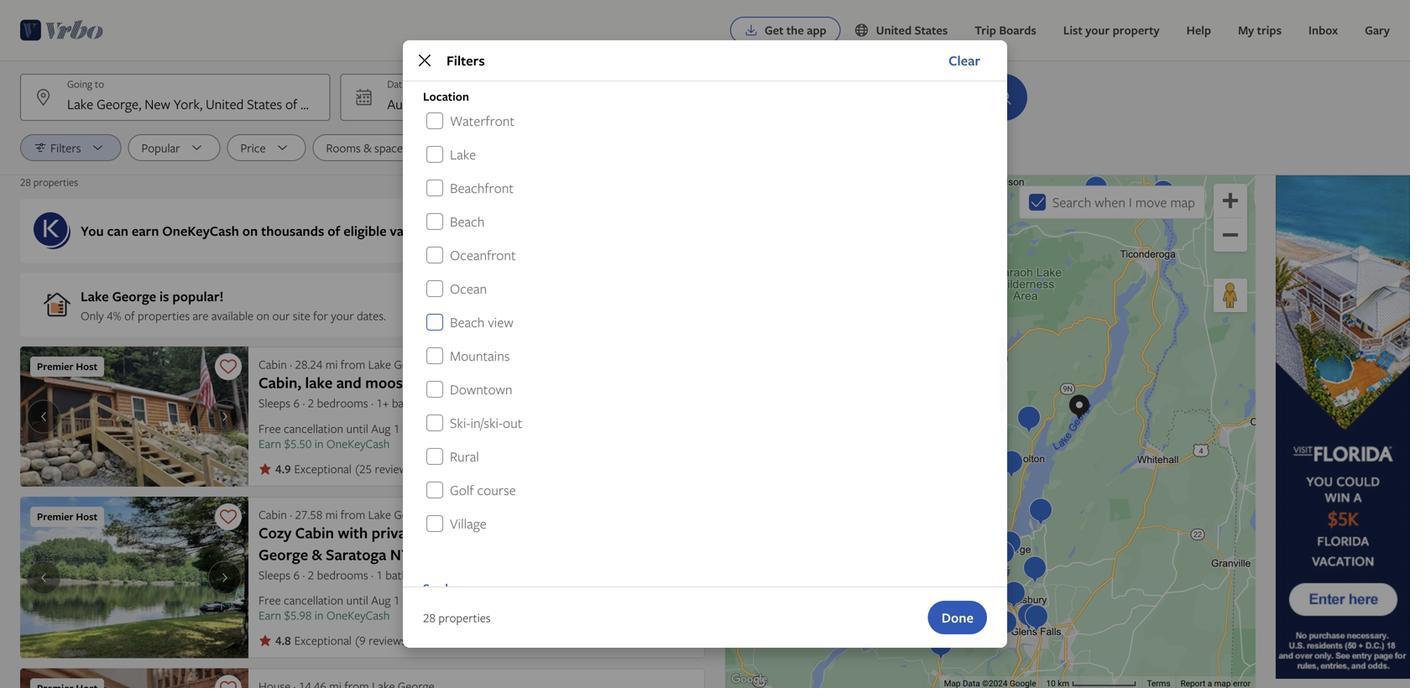 Task type: describe. For each thing, give the bounding box(es) containing it.
free cancellation until aug 1 earn $5.98 in onekeycash
[[259, 592, 400, 623]]

· left 27.58
[[290, 507, 292, 522]]

close sort and filter image
[[415, 50, 435, 71]]

& inside button
[[364, 140, 372, 156]]

cozy
[[259, 522, 292, 543]]

with
[[338, 522, 368, 543]]

price button
[[227, 134, 306, 161]]

access,
[[459, 522, 508, 543]]

exceptional for $5.98
[[294, 632, 352, 648]]

28.24
[[295, 356, 323, 372]]

1 for free cancellation until aug 1 earn $5.50 in onekeycash
[[394, 421, 400, 436]]

list your property link
[[1050, 13, 1173, 47]]

4.9
[[275, 461, 291, 477]]

cabin,
[[259, 372, 301, 393]]

onekeycash for free cancellation until aug 1 earn $5.98 in onekeycash
[[326, 607, 390, 623]]

private
[[372, 522, 420, 543]]

done
[[942, 609, 974, 627]]

rooms & spaces button
[[313, 134, 448, 161]]

lake inside lake george is popular! only 4% of properties are available on our site for your dates.
[[81, 287, 109, 306]]

(25
[[355, 461, 372, 477]]

1+
[[376, 395, 389, 411]]

filters button
[[20, 134, 121, 161]]

village
[[450, 515, 487, 533]]

inbox
[[1309, 22, 1338, 38]]

aug for free cancellation until aug 1 earn $5.50 in onekeycash
[[371, 421, 391, 436]]

property
[[1113, 22, 1160, 38]]

from for and
[[341, 356, 365, 372]]

see
[[423, 580, 442, 596]]

oceanfront
[[450, 246, 516, 264]]

sort
[[468, 140, 490, 156]]

premier host for cabin, lake and moose...oh my!!
[[37, 360, 98, 374]]

sort by recommended
[[468, 140, 581, 156]]

bathroom inside cabin · 28.24 mi from lake george cabin, lake and moose...oh my!! sleeps 6 · 2 bedrooms · 1+ bathroom
[[392, 395, 442, 411]]

trips
[[1257, 22, 1282, 38]]

inbox link
[[1295, 13, 1351, 47]]

aug left 15
[[387, 95, 409, 113]]

· down saratoga
[[371, 567, 373, 583]]

you
[[81, 222, 104, 240]]

premier for cabin, lake and moose...oh my!!
[[37, 360, 73, 374]]

site
[[293, 308, 310, 324]]

beach for beach view
[[450, 313, 485, 332]]

move
[[1135, 193, 1167, 212]]

mountains
[[450, 347, 510, 365]]

· up $5.98
[[303, 567, 305, 583]]

sleeps inside cabin · 28.24 mi from lake george cabin, lake and moose...oh my!! sleeps 6 · 2 bedrooms · 1+ bathroom
[[259, 395, 290, 411]]

25
[[512, 522, 528, 543]]

map region
[[725, 175, 1256, 688]]

until for (25 reviews)
[[346, 421, 368, 436]]

2 inside cabin · 27.58 mi from lake george cozy cabin with private river access, 25 minutes from lake george & saratoga ny. sleeps 6 · 2 bedrooms · 1 bathroom
[[308, 567, 314, 583]]

· down 28.24
[[303, 395, 305, 411]]

in/ski-
[[470, 414, 503, 432]]

list
[[1063, 22, 1083, 38]]

let's
[[492, 222, 521, 240]]

filters inside 'button'
[[50, 140, 81, 156]]

4%
[[107, 308, 121, 324]]

· left 1+
[[371, 395, 373, 411]]

$5.50
[[284, 436, 312, 452]]

show previous image for cozy cabin with private river access, 25 minutes from lake george & saratoga ny. image
[[34, 571, 54, 584]]

6 inside cabin · 27.58 mi from lake george cozy cabin with private river access, 25 minutes from lake george & saratoga ny. sleeps 6 · 2 bedrooms · 1 bathroom
[[293, 567, 300, 583]]

cabin · 28.24 mi from lake george cabin, lake and moose...oh my!! sleeps 6 · 2 bedrooms · 1+ bathroom
[[259, 356, 481, 411]]

ski-
[[450, 414, 470, 432]]

on inside lake george is popular! only 4% of properties are available on our site for your dates.
[[256, 308, 269, 324]]

2 vertical spatial properties
[[438, 610, 491, 626]]

xsmall image
[[259, 634, 272, 647]]

ocean
[[450, 279, 487, 298]]

available
[[211, 308, 254, 324]]

bedrooms inside cabin · 28.24 mi from lake george cabin, lake and moose...oh my!! sleeps 6 · 2 bedrooms · 1+ bathroom
[[317, 395, 368, 411]]

george inside lake george is popular! only 4% of properties are available on our site for your dates.
[[112, 287, 156, 306]]

cancellation for $5.98
[[284, 592, 343, 608]]

golf
[[450, 481, 474, 499]]

done button
[[928, 601, 987, 635]]

saratoga
[[326, 544, 386, 565]]

my
[[1238, 22, 1254, 38]]

free cancellation until aug 1 earn $5.50 in onekeycash
[[259, 421, 400, 452]]

aug 15 - aug 16
[[387, 95, 478, 113]]

aug 15 - aug 16 button
[[340, 74, 650, 121]]

onekeycash for free cancellation until aug 1 earn $5.50 in onekeycash
[[326, 436, 390, 452]]

see less button
[[423, 580, 987, 596]]

ny.
[[390, 544, 414, 565]]

eligible
[[343, 222, 387, 240]]

in for $5.50
[[315, 436, 324, 452]]

host for cabin,
[[76, 360, 98, 374]]

property grounds image
[[20, 347, 248, 487]]

george down cozy
[[259, 544, 308, 565]]

is
[[159, 287, 169, 306]]

lake george is popular! only 4% of properties are available on our site for your dates.
[[81, 287, 386, 324]]

-
[[430, 95, 435, 113]]

1 inside cabin · 27.58 mi from lake george cozy cabin with private river access, 25 minutes from lake george & saratoga ny. sleeps 6 · 2 bedrooms · 1 bathroom
[[376, 567, 383, 583]]

united
[[876, 22, 912, 38]]

premier for cozy cabin with private river access, 25 minutes from lake george & saratoga ny.
[[37, 510, 73, 524]]

sleeps inside cabin · 27.58 mi from lake george cozy cabin with private river access, 25 minutes from lake george & saratoga ny. sleeps 6 · 2 bedrooms · 1 bathroom
[[259, 567, 290, 583]]

you can earn onekeycash on thousands of eligible vacation homes. let's go!
[[81, 222, 544, 240]]

earn for earn $5.50 in onekeycash
[[259, 436, 281, 452]]

from right minutes
[[590, 522, 624, 543]]

golf image
[[20, 497, 248, 658]]

course
[[477, 481, 516, 499]]

of for properties
[[124, 308, 135, 324]]

thousands
[[261, 222, 324, 240]]

dialog containing filters
[[403, 40, 1007, 648]]

river
[[423, 522, 456, 543]]

go!
[[525, 222, 544, 240]]

lake
[[305, 372, 333, 393]]

lake left 'by'
[[450, 145, 476, 164]]

0 vertical spatial filters
[[447, 51, 485, 70]]

4.9 exceptional (25 reviews)
[[275, 461, 417, 477]]

1 vertical spatial 28 properties
[[423, 610, 491, 626]]

list your property
[[1063, 22, 1160, 38]]

show previous image for cabin, lake and moose...oh my!! image
[[34, 410, 54, 423]]

for
[[313, 308, 328, 324]]

mi for cabin
[[325, 507, 338, 522]]

0 vertical spatial on
[[242, 222, 258, 240]]

popular!
[[172, 287, 224, 306]]

reviews) for earn $5.50 in onekeycash
[[375, 461, 417, 477]]

states
[[915, 22, 948, 38]]

$356 total button
[[648, 635, 695, 648]]

1 for free cancellation until aug 1 earn $5.98 in onekeycash
[[394, 592, 400, 608]]

host for cozy
[[76, 510, 98, 524]]



Task type: locate. For each thing, give the bounding box(es) containing it.
6 down cabin,
[[293, 395, 300, 411]]

0 vertical spatial exceptional
[[294, 461, 352, 477]]

popular
[[141, 140, 180, 156]]

2 host from the top
[[76, 510, 98, 524]]

2 premier from the top
[[37, 510, 73, 524]]

beach view
[[450, 313, 513, 332]]

2 earn from the top
[[259, 607, 281, 623]]

from right lake
[[341, 356, 365, 372]]

1 vertical spatial 28
[[423, 610, 436, 626]]

4.8
[[275, 633, 291, 649]]

aug down ny.
[[371, 592, 391, 608]]

bathroom down the moose...oh
[[392, 395, 442, 411]]

1 vertical spatial free
[[259, 592, 281, 608]]

1 horizontal spatial of
[[328, 222, 340, 240]]

premier host for cozy cabin with private river access, 25 minutes from lake george & saratoga ny.
[[37, 510, 98, 524]]

onekeycash up (25
[[326, 436, 390, 452]]

premier host up "show previous image for cozy cabin with private river access, 25 minutes from lake george & saratoga ny."
[[37, 510, 98, 524]]

0 vertical spatial reviews)
[[375, 461, 417, 477]]

2 exceptional from the top
[[294, 632, 352, 648]]

reviews) for earn $5.98 in onekeycash
[[369, 632, 410, 648]]

earn inside free cancellation until aug 1 earn $5.98 in onekeycash
[[259, 607, 281, 623]]

1 down saratoga
[[376, 567, 383, 583]]

see less
[[423, 580, 465, 596]]

from for with
[[341, 507, 365, 522]]

cancellation down lake
[[284, 421, 343, 436]]

united states button
[[841, 13, 961, 47]]

1 bedrooms from the top
[[317, 395, 368, 411]]

exceptional down free cancellation until aug 1 earn $5.50 in onekeycash
[[294, 461, 352, 477]]

1 2 from the top
[[308, 395, 314, 411]]

beach for beach
[[450, 212, 485, 231]]

waterfront
[[450, 112, 515, 130]]

in inside free cancellation until aug 1 earn $5.50 in onekeycash
[[315, 436, 324, 452]]

exceptional
[[294, 461, 352, 477], [294, 632, 352, 648]]

2 in from the top
[[315, 607, 324, 623]]

premier host up show previous image for cabin, lake and moose...oh my!!
[[37, 360, 98, 374]]

lake up only
[[81, 287, 109, 306]]

lake inside cabin · 28.24 mi from lake george cabin, lake and moose...oh my!! sleeps 6 · 2 bedrooms · 1+ bathroom
[[368, 356, 391, 372]]

$5.98
[[284, 607, 312, 623]]

premier host
[[37, 360, 98, 374], [37, 510, 98, 524]]

in right $5.50
[[315, 436, 324, 452]]

search
[[1052, 193, 1091, 212]]

cabin left 28.24
[[259, 356, 287, 372]]

0 vertical spatial bedrooms
[[317, 395, 368, 411]]

cabin for cabin, lake and moose...oh my!!
[[259, 356, 287, 372]]

cabin left 27.58
[[259, 507, 287, 522]]

my trips
[[1238, 22, 1282, 38]]

get
[[765, 22, 784, 38]]

united states
[[876, 22, 948, 38]]

0 vertical spatial cancellation
[[284, 421, 343, 436]]

your inside lake george is popular! only 4% of properties are available on our site for your dates.
[[331, 308, 354, 324]]

bathroom inside cabin · 27.58 mi from lake george cozy cabin with private river access, 25 minutes from lake george & saratoga ny. sleeps 6 · 2 bedrooms · 1 bathroom
[[386, 567, 436, 583]]

2 down lake
[[308, 395, 314, 411]]

2 cancellation from the top
[[284, 592, 343, 608]]

1 beach from the top
[[450, 212, 485, 231]]

cancellation up 4.8 exceptional (9 reviews)
[[284, 592, 343, 608]]

dialog
[[403, 40, 1007, 648]]

$356
[[649, 635, 671, 648]]

28 properties down less
[[423, 610, 491, 626]]

bedrooms down saratoga
[[317, 567, 368, 583]]

1 vertical spatial onekeycash
[[326, 436, 390, 452]]

1 vertical spatial &
[[312, 544, 322, 565]]

2 up free cancellation until aug 1 earn $5.98 in onekeycash
[[308, 567, 314, 583]]

0 vertical spatial until
[[346, 421, 368, 436]]

mi inside cabin · 28.24 mi from lake george cabin, lake and moose...oh my!! sleeps 6 · 2 bedrooms · 1+ bathroom
[[325, 356, 338, 372]]

1 vertical spatial 1
[[376, 567, 383, 583]]

1 host from the top
[[76, 360, 98, 374]]

from inside cabin · 28.24 mi from lake george cabin, lake and moose...oh my!! sleeps 6 · 2 bedrooms · 1+ bathroom
[[341, 356, 365, 372]]

2 free from the top
[[259, 592, 281, 608]]

on left thousands
[[242, 222, 258, 240]]

1 vertical spatial bedrooms
[[317, 567, 368, 583]]

exceptional for $5.50
[[294, 461, 352, 477]]

free for earn $5.50 in onekeycash
[[259, 421, 281, 436]]

0 vertical spatial properties
[[33, 175, 78, 189]]

search when i move map
[[1052, 193, 1195, 212]]

rural
[[450, 447, 479, 466]]

1 cancellation from the top
[[284, 421, 343, 436]]

our
[[272, 308, 290, 324]]

2 2 from the top
[[308, 567, 314, 583]]

of for eligible
[[328, 222, 340, 240]]

16
[[463, 95, 478, 113]]

are
[[193, 308, 209, 324]]

2 vertical spatial onekeycash
[[326, 607, 390, 623]]

6 inside cabin · 28.24 mi from lake george cabin, lake and moose...oh my!! sleeps 6 · 2 bedrooms · 1+ bathroom
[[293, 395, 300, 411]]

i
[[1129, 193, 1132, 212]]

4.8 exceptional (9 reviews)
[[275, 632, 410, 649]]

rooms
[[326, 140, 361, 156]]

free for earn $5.98 in onekeycash
[[259, 592, 281, 608]]

free inside free cancellation until aug 1 earn $5.98 in onekeycash
[[259, 592, 281, 608]]

lake right and
[[368, 356, 391, 372]]

boards
[[999, 22, 1036, 38]]

& left spaces
[[364, 140, 372, 156]]

map
[[1170, 193, 1195, 212]]

cabin for cozy cabin with private river access, 25 minutes from lake george & saratoga ny.
[[259, 507, 287, 522]]

28 inside dialog
[[423, 610, 436, 626]]

in inside free cancellation until aug 1 earn $5.98 in onekeycash
[[315, 607, 324, 623]]

cancellation inside free cancellation until aug 1 earn $5.50 in onekeycash
[[284, 421, 343, 436]]

2 premier host from the top
[[37, 510, 98, 524]]

aug inside free cancellation until aug 1 earn $5.98 in onekeycash
[[371, 592, 391, 608]]

aug for aug 15 - aug 16
[[438, 95, 460, 113]]

until
[[346, 421, 368, 436], [346, 592, 368, 608]]

1 vertical spatial your
[[331, 308, 354, 324]]

0 vertical spatial your
[[1085, 22, 1110, 38]]

cabin
[[259, 356, 287, 372], [259, 507, 287, 522], [295, 522, 334, 543]]

(9
[[355, 632, 366, 648]]

minutes
[[531, 522, 587, 543]]

free left $5.50
[[259, 421, 281, 436]]

exceptional inside 4.8 exceptional (9 reviews)
[[294, 632, 352, 648]]

of left eligible
[[328, 222, 340, 240]]

0 vertical spatial premier
[[37, 360, 73, 374]]

onekeycash right earn
[[162, 222, 239, 240]]

golf course
[[450, 481, 516, 499]]

my!!
[[449, 372, 481, 393]]

app
[[807, 22, 827, 38]]

dates.
[[357, 308, 386, 324]]

0 vertical spatial free
[[259, 421, 281, 436]]

1 vertical spatial host
[[76, 510, 98, 524]]

& left saratoga
[[312, 544, 322, 565]]

when
[[1095, 193, 1126, 212]]

bedrooms down and
[[317, 395, 368, 411]]

1 sleeps from the top
[[259, 395, 290, 411]]

sleeps down cozy
[[259, 567, 290, 583]]

earn up xsmall icon
[[259, 607, 281, 623]]

1 down the moose...oh
[[394, 421, 400, 436]]

earn inside free cancellation until aug 1 earn $5.50 in onekeycash
[[259, 436, 281, 452]]

and
[[336, 372, 362, 393]]

your right for
[[331, 308, 354, 324]]

0 vertical spatial 6
[[293, 395, 300, 411]]

price
[[240, 140, 266, 156]]

only
[[81, 308, 104, 324]]

host
[[76, 360, 98, 374], [76, 510, 98, 524]]

1 free from the top
[[259, 421, 281, 436]]

1 vertical spatial properties
[[138, 308, 190, 324]]

1 vertical spatial cancellation
[[284, 592, 343, 608]]

1 vertical spatial mi
[[325, 507, 338, 522]]

0 vertical spatial earn
[[259, 436, 281, 452]]

1 horizontal spatial 28
[[423, 610, 436, 626]]

1 vertical spatial sleeps
[[259, 567, 290, 583]]

1 horizontal spatial 28 properties
[[423, 610, 491, 626]]

clear
[[949, 51, 980, 70]]

on left our
[[256, 308, 269, 324]]

george left my!!
[[394, 356, 431, 372]]

premier
[[37, 360, 73, 374], [37, 510, 73, 524]]

beach down beachfront on the left of page
[[450, 212, 485, 231]]

bathroom
[[392, 395, 442, 411], [386, 567, 436, 583]]

premier up show previous image for cabin, lake and moose...oh my!!
[[37, 360, 73, 374]]

bathroom down ny.
[[386, 567, 436, 583]]

0 vertical spatial mi
[[325, 356, 338, 372]]

out
[[503, 414, 522, 432]]

1 vertical spatial of
[[124, 308, 135, 324]]

· left 28.24
[[290, 356, 292, 372]]

1 inside free cancellation until aug 1 earn $5.98 in onekeycash
[[394, 592, 400, 608]]

1 premier from the top
[[37, 360, 73, 374]]

1 vertical spatial bathroom
[[386, 567, 436, 583]]

1 vertical spatial premier host
[[37, 510, 98, 524]]

$356 total
[[649, 635, 693, 648]]

location
[[423, 89, 469, 104]]

6 up $5.98
[[293, 567, 300, 583]]

your right list
[[1085, 22, 1110, 38]]

0 vertical spatial 1
[[394, 421, 400, 436]]

reviews) inside 4.9 exceptional (25 reviews)
[[375, 461, 417, 477]]

free inside free cancellation until aug 1 earn $5.50 in onekeycash
[[259, 421, 281, 436]]

lake right with
[[368, 507, 391, 522]]

beachfront
[[450, 179, 514, 197]]

cancellation for $5.50
[[284, 421, 343, 436]]

28 down filters 'button'
[[20, 175, 31, 189]]

reviews) right (25
[[375, 461, 417, 477]]

1 exceptional from the top
[[294, 461, 352, 477]]

28 down see
[[423, 610, 436, 626]]

0 horizontal spatial filters
[[50, 140, 81, 156]]

0 vertical spatial premier host
[[37, 360, 98, 374]]

show next image for cabin, lake and moose...oh my!! image
[[215, 410, 235, 423]]

28 properties down filters 'button'
[[20, 175, 78, 189]]

1 horizontal spatial properties
[[138, 308, 190, 324]]

exceptional down free cancellation until aug 1 earn $5.98 in onekeycash
[[294, 632, 352, 648]]

lake up see less dropdown button
[[628, 522, 659, 543]]

1 vertical spatial filters
[[50, 140, 81, 156]]

1 until from the top
[[346, 421, 368, 436]]

0 vertical spatial 2
[[308, 395, 314, 411]]

1 left see
[[394, 592, 400, 608]]

0 vertical spatial 28 properties
[[20, 175, 78, 189]]

properties down is
[[138, 308, 190, 324]]

homes.
[[445, 222, 489, 240]]

beach left view
[[450, 313, 485, 332]]

sort by recommended button
[[455, 134, 621, 161]]

0 vertical spatial in
[[315, 436, 324, 452]]

premier up "show previous image for cozy cabin with private river access, 25 minutes from lake george & saratoga ny."
[[37, 510, 73, 524]]

by
[[493, 140, 504, 156]]

2 until from the top
[[346, 592, 368, 608]]

1 horizontal spatial &
[[364, 140, 372, 156]]

0 vertical spatial sleeps
[[259, 395, 290, 411]]

sleeps
[[259, 395, 290, 411], [259, 567, 290, 583]]

1 earn from the top
[[259, 436, 281, 452]]

can
[[107, 222, 128, 240]]

search image
[[994, 87, 1014, 107]]

onekeycash inside free cancellation until aug 1 earn $5.50 in onekeycash
[[326, 436, 390, 452]]

0 horizontal spatial &
[[312, 544, 322, 565]]

1 premier host from the top
[[37, 360, 98, 374]]

28 properties
[[20, 175, 78, 189], [423, 610, 491, 626]]

mi inside cabin · 27.58 mi from lake george cozy cabin with private river access, 25 minutes from lake george & saratoga ny. sleeps 6 · 2 bedrooms · 1 bathroom
[[325, 507, 338, 522]]

living area image
[[20, 669, 248, 688]]

& inside cabin · 27.58 mi from lake george cozy cabin with private river access, 25 minutes from lake george & saratoga ny. sleeps 6 · 2 bedrooms · 1 bathroom
[[312, 544, 322, 565]]

google image
[[729, 671, 769, 688]]

until inside free cancellation until aug 1 earn $5.98 in onekeycash
[[346, 592, 368, 608]]

1 vertical spatial earn
[[259, 607, 281, 623]]

6
[[293, 395, 300, 411], [293, 567, 300, 583]]

cancellation inside free cancellation until aug 1 earn $5.98 in onekeycash
[[284, 592, 343, 608]]

2 bedrooms from the top
[[317, 567, 368, 583]]

of right 4%
[[124, 308, 135, 324]]

onekeycash
[[162, 222, 239, 240], [326, 436, 390, 452], [326, 607, 390, 623]]

downtown
[[450, 380, 512, 399]]

1 in from the top
[[315, 436, 324, 452]]

1 horizontal spatial filters
[[447, 51, 485, 70]]

1 vertical spatial premier
[[37, 510, 73, 524]]

0 horizontal spatial 28 properties
[[20, 175, 78, 189]]

aug inside free cancellation until aug 1 earn $5.50 in onekeycash
[[371, 421, 391, 436]]

2 sleeps from the top
[[259, 567, 290, 583]]

0 vertical spatial 28
[[20, 175, 31, 189]]

reviews) right (9 in the bottom left of the page
[[369, 632, 410, 648]]

2 mi from the top
[[325, 507, 338, 522]]

1 vertical spatial 6
[[293, 567, 300, 583]]

vacation
[[390, 222, 441, 240]]

15
[[413, 95, 427, 113]]

exceptional inside 4.9 exceptional (25 reviews)
[[294, 461, 352, 477]]

view
[[488, 313, 513, 332]]

help
[[1186, 22, 1211, 38]]

properties down filters 'button'
[[33, 175, 78, 189]]

cancellation
[[284, 421, 343, 436], [284, 592, 343, 608]]

download the app button image
[[744, 24, 758, 37]]

0 horizontal spatial your
[[331, 308, 354, 324]]

cabin left with
[[295, 522, 334, 543]]

of inside lake george is popular! only 4% of properties are available on our site for your dates.
[[124, 308, 135, 324]]

1 vertical spatial until
[[346, 592, 368, 608]]

until up (9 in the bottom left of the page
[[346, 592, 368, 608]]

get the app link
[[730, 17, 841, 44]]

0 vertical spatial onekeycash
[[162, 222, 239, 240]]

2 beach from the top
[[450, 313, 485, 332]]

1 inside free cancellation until aug 1 earn $5.50 in onekeycash
[[394, 421, 400, 436]]

in right $5.98
[[315, 607, 324, 623]]

0 vertical spatial host
[[76, 360, 98, 374]]

cabin · 27.58 mi from lake george cozy cabin with private river access, 25 minutes from lake george & saratoga ny. sleeps 6 · 2 bedrooms · 1 bathroom
[[259, 507, 659, 583]]

27.58
[[295, 507, 323, 522]]

george inside cabin · 28.24 mi from lake george cabin, lake and moose...oh my!! sleeps 6 · 2 bedrooms · 1+ bathroom
[[394, 356, 431, 372]]

earn up xsmall image
[[259, 436, 281, 452]]

bedrooms inside cabin · 27.58 mi from lake george cozy cabin with private river access, 25 minutes from lake george & saratoga ny. sleeps 6 · 2 bedrooms · 1 bathroom
[[317, 567, 368, 583]]

mi for lake
[[325, 356, 338, 372]]

0 vertical spatial beach
[[450, 212, 485, 231]]

vrbo logo image
[[20, 17, 103, 44]]

trip boards link
[[961, 13, 1050, 47]]

0 horizontal spatial properties
[[33, 175, 78, 189]]

aug right -
[[438, 95, 460, 113]]

1 vertical spatial in
[[315, 607, 324, 623]]

1 vertical spatial 2
[[308, 567, 314, 583]]

show next image for cozy cabin with private river access, 25 minutes from lake george & saratoga ny. image
[[215, 571, 235, 584]]

until up (25
[[346, 421, 368, 436]]

from
[[341, 356, 365, 372], [341, 507, 365, 522], [590, 522, 624, 543]]

0 vertical spatial &
[[364, 140, 372, 156]]

until inside free cancellation until aug 1 earn $5.50 in onekeycash
[[346, 421, 368, 436]]

onekeycash inside free cancellation until aug 1 earn $5.98 in onekeycash
[[326, 607, 390, 623]]

0 horizontal spatial 28
[[20, 175, 31, 189]]

1 vertical spatial beach
[[450, 313, 485, 332]]

0 vertical spatial of
[[328, 222, 340, 240]]

ski-in/ski-out
[[450, 414, 522, 432]]

popular button
[[128, 134, 220, 161]]

2 6 from the top
[[293, 567, 300, 583]]

trip
[[975, 22, 996, 38]]

2 horizontal spatial properties
[[438, 610, 491, 626]]

1 vertical spatial exceptional
[[294, 632, 352, 648]]

free left $5.98
[[259, 592, 281, 608]]

until for (9 reviews)
[[346, 592, 368, 608]]

0 horizontal spatial of
[[124, 308, 135, 324]]

the
[[786, 22, 804, 38]]

reviews) inside 4.8 exceptional (9 reviews)
[[369, 632, 410, 648]]

cabin inside cabin · 28.24 mi from lake george cabin, lake and moose...oh my!! sleeps 6 · 2 bedrooms · 1+ bathroom
[[259, 356, 287, 372]]

1 vertical spatial reviews)
[[369, 632, 410, 648]]

properties down less
[[438, 610, 491, 626]]

filters
[[447, 51, 485, 70], [50, 140, 81, 156]]

mi right 28.24
[[325, 356, 338, 372]]

1 mi from the top
[[325, 356, 338, 372]]

less
[[445, 580, 465, 596]]

1 6 from the top
[[293, 395, 300, 411]]

mi right 27.58
[[325, 507, 338, 522]]

sleeps down cabin,
[[259, 395, 290, 411]]

aug down 1+
[[371, 421, 391, 436]]

0 vertical spatial bathroom
[[392, 395, 442, 411]]

1 horizontal spatial your
[[1085, 22, 1110, 38]]

2 inside cabin · 28.24 mi from lake george cabin, lake and moose...oh my!! sleeps 6 · 2 bedrooms · 1+ bathroom
[[308, 395, 314, 411]]

mi
[[325, 356, 338, 372], [325, 507, 338, 522]]

aug for free cancellation until aug 1 earn $5.98 in onekeycash
[[371, 592, 391, 608]]

of
[[328, 222, 340, 240], [124, 308, 135, 324]]

properties inside lake george is popular! only 4% of properties are available on our site for your dates.
[[138, 308, 190, 324]]

from up saratoga
[[341, 507, 365, 522]]

recommended
[[507, 140, 581, 156]]

xsmall image
[[259, 462, 272, 476]]

small image
[[854, 23, 876, 38]]

2 vertical spatial 1
[[394, 592, 400, 608]]

in for $5.98
[[315, 607, 324, 623]]

onekeycash up (9 in the bottom left of the page
[[326, 607, 390, 623]]

get the app
[[765, 22, 827, 38]]

earn for earn $5.98 in onekeycash
[[259, 607, 281, 623]]

1 vertical spatial on
[[256, 308, 269, 324]]

earn
[[132, 222, 159, 240]]

george up ny.
[[394, 507, 431, 522]]

george up 4%
[[112, 287, 156, 306]]



Task type: vqa. For each thing, say whether or not it's contained in the screenshot.
"Show previous image for Cozy studio near the Arc de Triomphe with shared swimming pool and terrace"
no



